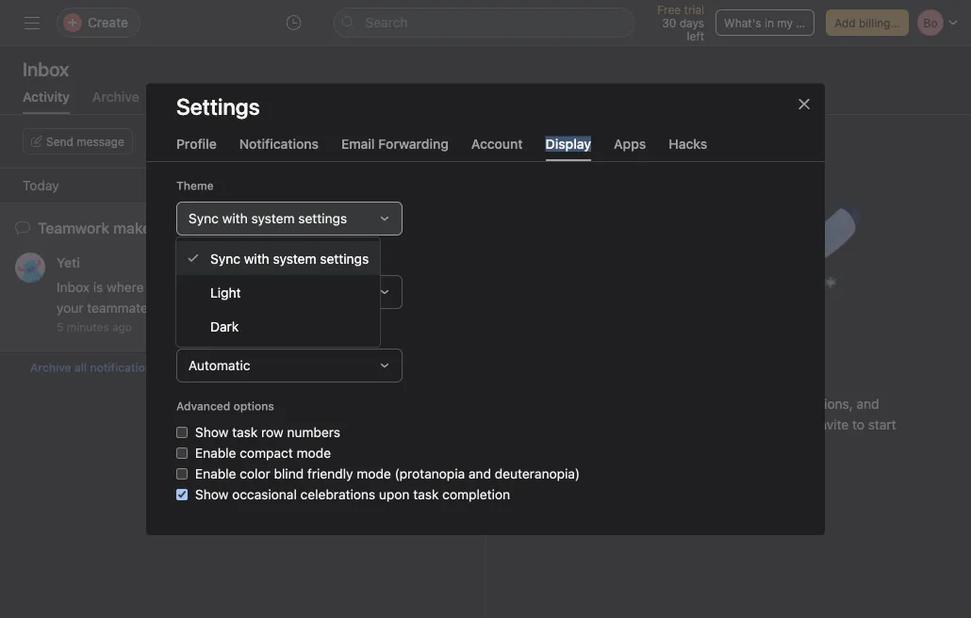 Task type: vqa. For each thing, say whether or not it's contained in the screenshot.
Dashboard
no



Task type: describe. For each thing, give the bounding box(es) containing it.
of
[[227, 326, 238, 339]]

first day of the week
[[176, 326, 290, 339]]

my
[[777, 16, 793, 29]]

you inside the inbox is where you get updates, notifications, and messages from your teammates. send an invite to start collaborating.
[[669, 397, 691, 412]]

show task row numbers
[[195, 425, 341, 440]]

ago
[[112, 321, 132, 334]]

system inside sync with system settings dropdown button
[[251, 211, 295, 226]]

week
[[262, 326, 290, 339]]

enable for enable compact mode
[[195, 445, 236, 461]]

work happen!
[[163, 219, 258, 237]]

i've
[[252, 89, 274, 105]]

friendly
[[307, 466, 353, 482]]

inbox for inbox is where you get updates, notifications, and messages from your teammates. send an invite to start collaborating.
[[578, 397, 611, 412]]

get inside the inbox is where you get updates, notifications, and messages from your teammates. send an invite to start collaborating.
[[695, 397, 714, 412]]

messages i've sent link
[[186, 89, 305, 114]]

messages i've sent
[[186, 89, 305, 105]]

sync with system settings link
[[176, 241, 380, 275]]

close image
[[797, 96, 812, 112]]

in
[[765, 16, 774, 29]]

and inside yeti inbox is where you get updates, notifications, and messages from your teammates. send an invite to start collaborating. 5 minutes ago
[[336, 280, 358, 295]]

where inside the inbox is where you get updates, notifications, and messages from your teammates. send an invite to start collaborating.
[[628, 397, 665, 412]]

enable compact mode
[[195, 445, 331, 461]]

completion
[[443, 487, 510, 503]]

teamwork makes work happen!
[[38, 219, 258, 237]]

archive link
[[92, 89, 139, 114]]

show for show task row numbers
[[195, 425, 229, 440]]

activity
[[23, 89, 70, 105]]

Enable compact mode checkbox
[[176, 448, 188, 459]]

teammates. inside yeti inbox is where you get updates, notifications, and messages from your teammates. send an invite to start collaborating. 5 minutes ago
[[87, 300, 159, 316]]

advanced options
[[176, 400, 274, 413]]

what's in my trial?
[[724, 16, 823, 29]]

display button
[[546, 136, 592, 161]]

notifications
[[239, 136, 319, 152]]

1 vertical spatial settings
[[320, 251, 369, 266]]

color
[[240, 466, 270, 482]]

blind
[[274, 466, 304, 482]]

trial?
[[796, 16, 823, 29]]

email forwarding button
[[341, 136, 449, 161]]

enable color blind friendly mode (protanopia and deuteranopia)
[[195, 466, 580, 482]]

settings inside dropdown button
[[298, 211, 347, 226]]

where inside yeti inbox is where you get updates, notifications, and messages from your teammates. send an invite to start collaborating. 5 minutes ago
[[107, 280, 144, 295]]

send message
[[46, 135, 124, 148]]

light link
[[176, 275, 380, 309]]

days
[[680, 16, 705, 29]]

Show task row numbers checkbox
[[176, 427, 188, 438]]

forwarding
[[378, 136, 449, 152]]

free
[[658, 3, 681, 16]]

makes
[[113, 219, 159, 237]]

what's
[[724, 16, 762, 29]]

yeti
[[57, 255, 80, 271]]

an inside the inbox is where you get updates, notifications, and messages from your teammates. send an invite to start collaborating.
[[798, 417, 813, 433]]

updates, inside the inbox is where you get updates, notifications, and messages from your teammates. send an invite to start collaborating.
[[718, 397, 771, 412]]

options
[[234, 400, 274, 413]]

is inside the inbox is where you get updates, notifications, and messages from your teammates. send an invite to start collaborating.
[[615, 397, 625, 412]]

celebrations
[[301, 487, 376, 503]]

messages
[[186, 89, 248, 105]]

theme
[[176, 179, 214, 192]]

from inside the inbox is where you get updates, notifications, and messages from your teammates. send an invite to start collaborating.
[[626, 417, 654, 433]]

inbox is where you get updates, notifications, and messages from your teammates. send an invite to start collaborating.
[[561, 397, 897, 454]]

yeti inbox is where you get updates, notifications, and messages from your teammates. send an invite to start collaborating. 5 minutes ago
[[57, 255, 459, 334]]

30
[[662, 16, 677, 29]]

the
[[241, 326, 258, 339]]

apps button
[[614, 136, 646, 161]]

collaborating. inside the inbox is where you get updates, notifications, and messages from your teammates. send an invite to start collaborating.
[[687, 438, 770, 454]]

and inside the inbox is where you get updates, notifications, and messages from your teammates. send an invite to start collaborating.
[[857, 397, 880, 412]]

left
[[687, 29, 705, 42]]

send inside yeti inbox is where you get updates, notifications, and messages from your teammates. send an invite to start collaborating. 5 minutes ago
[[162, 300, 193, 316]]

display
[[546, 136, 592, 152]]

messages inside yeti inbox is where you get updates, notifications, and messages from your teammates. send an invite to start collaborating. 5 minutes ago
[[362, 280, 423, 295]]

notifications button
[[239, 136, 319, 161]]

day
[[204, 326, 223, 339]]

inbox inside yeti inbox is where you get updates, notifications, and messages from your teammates. send an invite to start collaborating. 5 minutes ago
[[57, 280, 90, 295]]

light
[[210, 285, 241, 300]]

send message button
[[23, 128, 133, 155]]

search list box
[[333, 8, 635, 38]]

Show occasional celebrations upon task completion checkbox
[[176, 489, 188, 501]]

updates, inside yeti inbox is where you get updates, notifications, and messages from your teammates. send an invite to start collaborating. 5 minutes ago
[[197, 280, 250, 295]]

1 vertical spatial with
[[244, 251, 270, 266]]

search button
[[333, 8, 635, 38]]

sync with system settings button
[[176, 202, 403, 236]]

upon
[[379, 487, 410, 503]]

0 vertical spatial task
[[232, 425, 258, 440]]

free trial 30 days left
[[658, 3, 705, 42]]

language
[[176, 253, 230, 266]]

sync inside dropdown button
[[189, 211, 219, 226]]

automatic button
[[176, 349, 403, 383]]

account
[[471, 136, 523, 152]]



Task type: locate. For each thing, give the bounding box(es) containing it.
mode up upon
[[357, 466, 391, 482]]

archive
[[92, 89, 139, 105], [30, 361, 71, 374]]

dark
[[210, 319, 239, 334]]

2 horizontal spatial send
[[763, 417, 795, 433]]

0 vertical spatial invite
[[215, 300, 248, 316]]

and
[[336, 280, 358, 295], [857, 397, 880, 412], [469, 466, 491, 482]]

an inside yeti inbox is where you get updates, notifications, and messages from your teammates. send an invite to start collaborating. 5 minutes ago
[[197, 300, 212, 316]]

an
[[197, 300, 212, 316], [798, 417, 813, 433]]

inbox up deuteranopia)
[[578, 397, 611, 412]]

your inside yeti inbox is where you get updates, notifications, and messages from your teammates. send an invite to start collaborating. 5 minutes ago
[[57, 300, 83, 316]]

1 horizontal spatial mode
[[357, 466, 391, 482]]

1 horizontal spatial you
[[669, 397, 691, 412]]

0 vertical spatial and
[[336, 280, 358, 295]]

0 horizontal spatial send
[[46, 135, 73, 148]]

archive up message
[[92, 89, 139, 105]]

1 vertical spatial you
[[669, 397, 691, 412]]

today
[[23, 178, 59, 193]]

0 vertical spatial sync
[[189, 211, 219, 226]]

1 vertical spatial archive
[[30, 361, 71, 374]]

0 horizontal spatial where
[[107, 280, 144, 295]]

2 vertical spatial inbox
[[578, 397, 611, 412]]

your
[[57, 300, 83, 316], [658, 417, 685, 433]]

1 horizontal spatial notifications,
[[775, 397, 853, 412]]

account button
[[471, 136, 523, 161]]

0 vertical spatial start
[[267, 300, 295, 316]]

what's in my trial? button
[[716, 9, 823, 36]]

get
[[173, 280, 193, 295], [695, 397, 714, 412]]

email forwarding
[[341, 136, 449, 152]]

inbox down yeti
[[57, 280, 90, 295]]

1 horizontal spatial archive
[[92, 89, 139, 105]]

0 horizontal spatial archive
[[30, 361, 71, 374]]

first
[[176, 326, 201, 339]]

messages
[[362, 280, 423, 295], [561, 417, 623, 433]]

is
[[93, 280, 103, 295], [615, 397, 625, 412]]

1 horizontal spatial collaborating.
[[687, 438, 770, 454]]

1 vertical spatial your
[[658, 417, 685, 433]]

apps
[[614, 136, 646, 152]]

dark link
[[176, 309, 380, 343]]

is inside yeti inbox is where you get updates, notifications, and messages from your teammates. send an invite to start collaborating. 5 minutes ago
[[93, 280, 103, 295]]

email
[[341, 136, 375, 152]]

1 horizontal spatial updates,
[[718, 397, 771, 412]]

to inside yeti inbox is where you get updates, notifications, and messages from your teammates. send an invite to start collaborating. 5 minutes ago
[[251, 300, 263, 316]]

task down (protanopia
[[413, 487, 439, 503]]

1 horizontal spatial send
[[162, 300, 193, 316]]

compact
[[240, 445, 293, 461]]

send inside the inbox is where you get updates, notifications, and messages from your teammates. send an invite to start collaborating.
[[763, 417, 795, 433]]

show for show occasional celebrations upon task completion
[[195, 487, 229, 503]]

invite inside the inbox is where you get updates, notifications, and messages from your teammates. send an invite to start collaborating.
[[817, 417, 849, 433]]

show occasional celebrations upon task completion
[[195, 487, 510, 503]]

system inside sync with system settings link
[[273, 251, 317, 266]]

1 vertical spatial messages
[[561, 417, 623, 433]]

1 horizontal spatial your
[[658, 417, 685, 433]]

get inside yeti inbox is where you get updates, notifications, and messages from your teammates. send an invite to start collaborating. 5 minutes ago
[[173, 280, 193, 295]]

1 vertical spatial and
[[857, 397, 880, 412]]

0 vertical spatial show
[[195, 425, 229, 440]]

messages inside the inbox is where you get updates, notifications, and messages from your teammates. send an invite to start collaborating.
[[561, 417, 623, 433]]

1 vertical spatial sync
[[210, 251, 240, 266]]

0 vertical spatial teammates.
[[87, 300, 159, 316]]

0 vertical spatial sync with system settings
[[189, 211, 347, 226]]

1 enable from the top
[[195, 445, 236, 461]]

enable
[[195, 445, 236, 461], [195, 466, 236, 482]]

enable right enable color blind friendly mode (protanopia and deuteranopia) option
[[195, 466, 236, 482]]

settings up sync with system settings link
[[298, 211, 347, 226]]

0 vertical spatial an
[[197, 300, 212, 316]]

2 show from the top
[[195, 487, 229, 503]]

inbox
[[23, 58, 69, 80], [57, 280, 90, 295], [578, 397, 611, 412]]

0 horizontal spatial messages
[[362, 280, 423, 295]]

1 vertical spatial updates,
[[718, 397, 771, 412]]

1 vertical spatial sync with system settings
[[210, 251, 369, 266]]

1 horizontal spatial where
[[628, 397, 665, 412]]

archive left all
[[30, 361, 71, 374]]

1 vertical spatial start
[[868, 417, 897, 433]]

enable right enable compact mode 'option' on the left
[[195, 445, 236, 461]]

archive all notifications button
[[0, 352, 485, 384]]

task
[[232, 425, 258, 440], [413, 487, 439, 503]]

teammates. inside the inbox is where you get updates, notifications, and messages from your teammates. send an invite to start collaborating.
[[688, 417, 760, 433]]

profile button
[[176, 136, 217, 161]]

to
[[251, 300, 263, 316], [853, 417, 865, 433]]

deuteranopia)
[[495, 466, 580, 482]]

you
[[147, 280, 169, 295], [669, 397, 691, 412]]

1 vertical spatial mode
[[357, 466, 391, 482]]

with up light link
[[244, 251, 270, 266]]

0 horizontal spatial and
[[336, 280, 358, 295]]

0 vertical spatial to
[[251, 300, 263, 316]]

1 vertical spatial to
[[853, 417, 865, 433]]

your inside the inbox is where you get updates, notifications, and messages from your teammates. send an invite to start collaborating.
[[658, 417, 685, 433]]

sent
[[278, 89, 305, 105]]

sync with system settings inside dropdown button
[[189, 211, 347, 226]]

advanced
[[176, 400, 230, 413]]

1 vertical spatial notifications,
[[775, 397, 853, 412]]

mode down the numbers
[[297, 445, 331, 461]]

1 horizontal spatial teammates.
[[688, 417, 760, 433]]

0 horizontal spatial mode
[[297, 445, 331, 461]]

0 horizontal spatial updates,
[[197, 280, 250, 295]]

show right show occasional celebrations upon task completion option
[[195, 487, 229, 503]]

archive inside button
[[30, 361, 71, 374]]

automatic
[[189, 358, 250, 373]]

1 horizontal spatial and
[[469, 466, 491, 482]]

archive for archive all notifications
[[30, 361, 71, 374]]

occasional
[[232, 487, 297, 503]]

0 vertical spatial is
[[93, 280, 103, 295]]

send inside button
[[46, 135, 73, 148]]

collaborating. inside yeti inbox is where you get updates, notifications, and messages from your teammates. send an invite to start collaborating. 5 minutes ago
[[299, 300, 382, 316]]

notifications, inside the inbox is where you get updates, notifications, and messages from your teammates. send an invite to start collaborating.
[[775, 397, 853, 412]]

to inside the inbox is where you get updates, notifications, and messages from your teammates. send an invite to start collaborating.
[[853, 417, 865, 433]]

teamwork
[[38, 219, 110, 237]]

0 horizontal spatial start
[[267, 300, 295, 316]]

notifications, inside yeti inbox is where you get updates, notifications, and messages from your teammates. send an invite to start collaborating. 5 minutes ago
[[253, 280, 332, 295]]

settings down sync with system settings dropdown button
[[320, 251, 369, 266]]

2 vertical spatial send
[[763, 417, 795, 433]]

0 vertical spatial where
[[107, 280, 144, 295]]

message
[[77, 135, 124, 148]]

0 vertical spatial get
[[173, 280, 193, 295]]

enable for enable color blind friendly mode (protanopia and deuteranopia)
[[195, 466, 236, 482]]

inbox up activity
[[23, 58, 69, 80]]

0 vertical spatial with
[[222, 211, 248, 226]]

1 horizontal spatial invite
[[817, 417, 849, 433]]

all
[[74, 361, 87, 374]]

0 vertical spatial settings
[[298, 211, 347, 226]]

minutes
[[67, 321, 109, 334]]

start inside yeti inbox is where you get updates, notifications, and messages from your teammates. send an invite to start collaborating. 5 minutes ago
[[267, 300, 295, 316]]

add billing info
[[835, 16, 914, 29]]

system up light link
[[273, 251, 317, 266]]

1 horizontal spatial get
[[695, 397, 714, 412]]

system up sync with system settings link
[[251, 211, 295, 226]]

(protanopia
[[395, 466, 465, 482]]

1 horizontal spatial task
[[413, 487, 439, 503]]

0 vertical spatial messages
[[362, 280, 423, 295]]

0 vertical spatial notifications,
[[253, 280, 332, 295]]

1 vertical spatial where
[[628, 397, 665, 412]]

0 horizontal spatial collaborating.
[[299, 300, 382, 316]]

0 horizontal spatial get
[[173, 280, 193, 295]]

from inside yeti inbox is where you get updates, notifications, and messages from your teammates. send an invite to start collaborating. 5 minutes ago
[[427, 280, 455, 295]]

sync down theme
[[189, 211, 219, 226]]

1 horizontal spatial start
[[868, 417, 897, 433]]

0 horizontal spatial notifications,
[[253, 280, 332, 295]]

invite inside yeti inbox is where you get updates, notifications, and messages from your teammates. send an invite to start collaborating. 5 minutes ago
[[215, 300, 248, 316]]

1 vertical spatial invite
[[817, 417, 849, 433]]

1 vertical spatial task
[[413, 487, 439, 503]]

0 horizontal spatial from
[[427, 280, 455, 295]]

1 vertical spatial system
[[273, 251, 317, 266]]

0 horizontal spatial task
[[232, 425, 258, 440]]

inbox for inbox
[[23, 58, 69, 80]]

hacks button
[[669, 136, 708, 161]]

1 show from the top
[[195, 425, 229, 440]]

hacks
[[669, 136, 708, 152]]

1 vertical spatial inbox
[[57, 280, 90, 295]]

5
[[57, 321, 64, 334]]

0 horizontal spatial teammates.
[[87, 300, 159, 316]]

show down 'advanced'
[[195, 425, 229, 440]]

1 horizontal spatial an
[[798, 417, 813, 433]]

0 horizontal spatial an
[[197, 300, 212, 316]]

1 horizontal spatial from
[[626, 417, 654, 433]]

trial
[[684, 3, 705, 16]]

settings
[[176, 93, 260, 119]]

1 horizontal spatial to
[[853, 417, 865, 433]]

0 vertical spatial send
[[46, 135, 73, 148]]

0 vertical spatial from
[[427, 280, 455, 295]]

0 vertical spatial mode
[[297, 445, 331, 461]]

1 vertical spatial send
[[162, 300, 193, 316]]

add
[[835, 16, 856, 29]]

where
[[107, 280, 144, 295], [628, 397, 665, 412]]

0 vertical spatial system
[[251, 211, 295, 226]]

row
[[261, 425, 284, 440]]

sync down work happen!
[[210, 251, 240, 266]]

info
[[894, 16, 914, 29]]

2 horizontal spatial and
[[857, 397, 880, 412]]

with
[[222, 211, 248, 226], [244, 251, 270, 266]]

inbox inside the inbox is where you get updates, notifications, and messages from your teammates. send an invite to start collaborating.
[[578, 397, 611, 412]]

0 vertical spatial updates,
[[197, 280, 250, 295]]

Enable color blind friendly mode (protanopia and deuteranopia) checkbox
[[176, 469, 188, 480]]

profile
[[176, 136, 217, 152]]

1 vertical spatial get
[[695, 397, 714, 412]]

updates,
[[197, 280, 250, 295], [718, 397, 771, 412]]

search
[[366, 15, 408, 30]]

invite
[[215, 300, 248, 316], [817, 417, 849, 433]]

teammates.
[[87, 300, 159, 316], [688, 417, 760, 433]]

sync with system settings up light link
[[210, 251, 369, 266]]

0 vertical spatial collaborating.
[[299, 300, 382, 316]]

sync with system settings
[[189, 211, 347, 226], [210, 251, 369, 266]]

notifications
[[90, 361, 158, 374]]

add billing info button
[[826, 9, 914, 36]]

1 vertical spatial enable
[[195, 466, 236, 482]]

start inside the inbox is where you get updates, notifications, and messages from your teammates. send an invite to start collaborating.
[[868, 417, 897, 433]]

sync
[[189, 211, 219, 226], [210, 251, 240, 266]]

0 vertical spatial inbox
[[23, 58, 69, 80]]

1 horizontal spatial messages
[[561, 417, 623, 433]]

0 vertical spatial you
[[147, 280, 169, 295]]

2 enable from the top
[[195, 466, 236, 482]]

archive for archive
[[92, 89, 139, 105]]

archive all notifications
[[30, 361, 158, 374]]

task left "row"
[[232, 425, 258, 440]]

numbers
[[287, 425, 341, 440]]

0 horizontal spatial your
[[57, 300, 83, 316]]

1 vertical spatial is
[[615, 397, 625, 412]]

2 vertical spatial and
[[469, 466, 491, 482]]

0 horizontal spatial invite
[[215, 300, 248, 316]]

notifications,
[[253, 280, 332, 295], [775, 397, 853, 412]]

0 vertical spatial enable
[[195, 445, 236, 461]]

1 horizontal spatial is
[[615, 397, 625, 412]]

show
[[195, 425, 229, 440], [195, 487, 229, 503]]

0 vertical spatial archive
[[92, 89, 139, 105]]

activity link
[[23, 89, 70, 114]]

you inside yeti inbox is where you get updates, notifications, and messages from your teammates. send an invite to start collaborating. 5 minutes ago
[[147, 280, 169, 295]]

from
[[427, 280, 455, 295], [626, 417, 654, 433]]

1 vertical spatial collaborating.
[[687, 438, 770, 454]]

start
[[267, 300, 295, 316], [868, 417, 897, 433]]

1 vertical spatial from
[[626, 417, 654, 433]]

with up language
[[222, 211, 248, 226]]

billing
[[859, 16, 891, 29]]

settings
[[298, 211, 347, 226], [320, 251, 369, 266]]

with inside dropdown button
[[222, 211, 248, 226]]

1 vertical spatial an
[[798, 417, 813, 433]]

0 horizontal spatial to
[[251, 300, 263, 316]]

0 horizontal spatial is
[[93, 280, 103, 295]]

1 vertical spatial show
[[195, 487, 229, 503]]

1 vertical spatial teammates.
[[688, 417, 760, 433]]

sync with system settings up sync with system settings link
[[189, 211, 347, 226]]

0 vertical spatial your
[[57, 300, 83, 316]]



